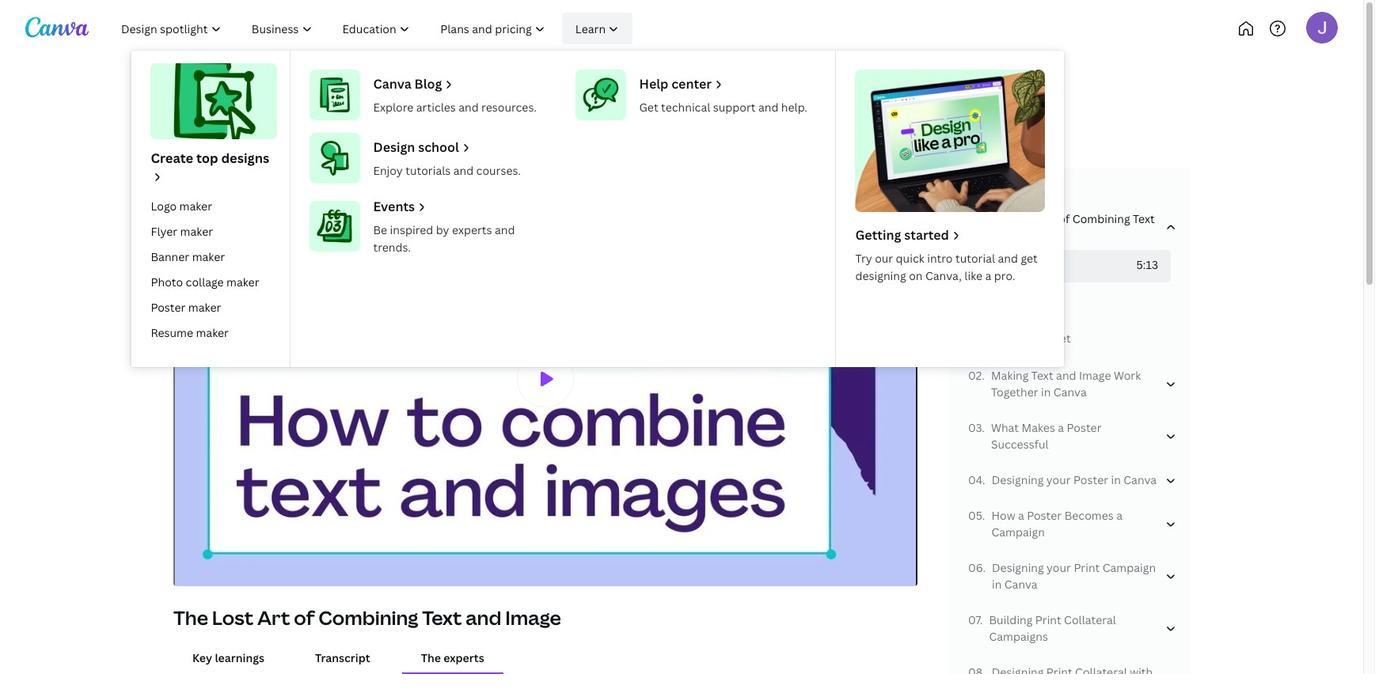 Task type: describe. For each thing, give the bounding box(es) containing it.
. for 03
[[982, 421, 985, 436]]

explore articles and resources.
[[373, 100, 537, 115]]

maker for resume maker
[[196, 325, 229, 340]]

5:13
[[1137, 257, 1158, 272]]

10,242 students
[[262, 140, 347, 155]]

flyer maker
[[151, 224, 213, 239]]

a right becomes
[[1116, 509, 1123, 524]]

poster maker
[[151, 300, 221, 315]]

technical
[[661, 100, 710, 115]]

resume maker
[[151, 325, 229, 340]]

canva inside the learn menu
[[373, 75, 411, 93]]

02 . making text and image work together in canva
[[968, 368, 1141, 400]]

04 . designing your poster in canva
[[968, 473, 1157, 488]]

a inside 03 . what makes a poster successful
[[1058, 421, 1064, 436]]

building
[[989, 613, 1033, 628]]

maker for banner maker
[[192, 249, 225, 264]]

design for design school
[[373, 139, 415, 156]]

campaign inside 05 . how a poster becomes a campaign
[[991, 525, 1045, 540]]

0 vertical spatial print advertising
[[343, 84, 433, 99]]

06
[[968, 561, 983, 576]]

started
[[904, 226, 949, 244]]

enjoy
[[373, 163, 403, 178]]

design school
[[373, 139, 459, 156]]

poster inside 05 . how a poster becomes a campaign
[[1027, 509, 1062, 524]]

photo
[[151, 274, 183, 289]]

05 . how a poster becomes a campaign
[[968, 509, 1123, 540]]

pro.
[[994, 268, 1015, 283]]

. for 07
[[980, 613, 983, 628]]

and inside be inspired by experts and trends.
[[495, 222, 515, 237]]

combining inside 01 . the lost art of combining text and image
[[1073, 211, 1130, 226]]

help center
[[639, 75, 712, 93]]

top
[[196, 150, 218, 167]]

poster up becomes
[[1074, 473, 1108, 488]]

and inside try our quick intro tutorial and get designing on canva, like a pro.
[[998, 251, 1018, 266]]

06 . designing your print campaign in canva
[[968, 561, 1156, 592]]

logo maker link
[[144, 193, 277, 218]]

getting
[[855, 226, 901, 244]]

text inside '02 . making text and image work together in canva'
[[1031, 368, 1053, 383]]

lesson
[[1009, 259, 1047, 274]]

on
[[909, 268, 923, 283]]

courses link
[[274, 83, 318, 100]]

the inside 01 . the lost art of combining text and image
[[991, 211, 1011, 226]]

courses
[[274, 84, 318, 99]]

poster inside the learn menu
[[151, 300, 186, 315]]

1 vertical spatial of
[[294, 605, 315, 631]]

print left canva blog
[[343, 84, 369, 99]]

03 . what makes a poster successful
[[968, 421, 1102, 452]]

get
[[639, 100, 658, 115]]

the for the experts
[[421, 650, 441, 665]]

. for 06
[[983, 561, 986, 576]]

1 vertical spatial in
[[1111, 473, 1121, 488]]

print inside 07 . building print collateral campaigns
[[1035, 613, 1061, 628]]

collateral
[[1064, 613, 1116, 628]]

0 vertical spatial advertising
[[372, 84, 433, 99]]

students
[[299, 140, 347, 155]]

resources.
[[481, 100, 537, 115]]

0 horizontal spatial image
[[505, 605, 561, 631]]

design school
[[173, 84, 249, 99]]

canva inside '02 . making text and image work together in canva'
[[1054, 385, 1087, 400]]

learn
[[575, 21, 606, 36]]

what
[[991, 421, 1019, 436]]

01 . the lost art of combining text and image
[[968, 211, 1155, 243]]

and left help.
[[758, 100, 779, 115]]

flyer
[[151, 224, 177, 239]]

photo collage maker link
[[144, 269, 277, 294]]

be
[[373, 222, 387, 237]]

your for print
[[1047, 561, 1071, 576]]

banner maker link
[[144, 244, 277, 269]]

how
[[991, 509, 1015, 524]]

print inside the 06 . designing your print campaign in canva
[[1074, 561, 1100, 576]]

in inside '02 . making text and image work together in canva'
[[1041, 385, 1051, 400]]

learn button
[[562, 13, 633, 44]]

events
[[373, 198, 415, 215]]

trends.
[[373, 240, 411, 255]]

create top designs link
[[144, 63, 277, 190]]

help.
[[781, 100, 807, 115]]

04
[[968, 473, 983, 488]]

top level navigation element
[[108, 13, 1064, 367]]

try our quick intro tutorial and get designing on canva, like a pro.
[[855, 251, 1038, 283]]

experts inside the experts button
[[443, 650, 484, 665]]

. for 04
[[983, 473, 985, 488]]

inspired
[[390, 222, 433, 237]]

poster maker link
[[144, 294, 277, 320]]

of inside 01 . the lost art of combining text and image
[[1059, 211, 1070, 226]]

1 vertical spatial advertising
[[241, 105, 387, 139]]

the experts
[[421, 650, 484, 665]]

design for design school
[[173, 84, 210, 99]]

support
[[713, 100, 756, 115]]

school
[[418, 139, 459, 156]]

lessons
[[968, 182, 1011, 197]]

0 horizontal spatial text
[[422, 605, 462, 631]]

. for 01
[[982, 211, 985, 226]]

flyer maker link
[[144, 218, 277, 244]]

image inside '02 . making text and image work together in canva'
[[1079, 368, 1111, 383]]

02
[[968, 368, 982, 383]]

tutorials
[[405, 163, 451, 178]]

maker for poster maker
[[188, 300, 221, 315]]

canva,
[[925, 268, 962, 283]]

work
[[1114, 368, 1141, 383]]



Task type: locate. For each thing, give the bounding box(es) containing it.
0 horizontal spatial design
[[173, 84, 210, 99]]

0 horizontal spatial art
[[257, 605, 290, 631]]

. inside 01 . the lost art of combining text and image
[[982, 211, 985, 226]]

. inside the 06 . designing your print campaign in canva
[[983, 561, 986, 576]]

resume
[[151, 325, 193, 340]]

. inside 03 . what makes a poster successful
[[982, 421, 985, 436]]

and down school
[[453, 163, 474, 178]]

getting started
[[855, 226, 949, 244]]

maker inside flyer maker link
[[180, 224, 213, 239]]

07 . building print collateral campaigns
[[968, 613, 1116, 645]]

1 horizontal spatial image
[[1014, 228, 1046, 243]]

1 vertical spatial lost
[[212, 605, 253, 631]]

quick
[[896, 251, 924, 266]]

print
[[343, 84, 369, 99], [173, 105, 236, 139], [1074, 561, 1100, 576], [1035, 613, 1061, 628]]

poster
[[151, 300, 186, 315], [1067, 421, 1102, 436], [1074, 473, 1108, 488], [1027, 509, 1062, 524]]

2 vertical spatial in
[[992, 577, 1002, 592]]

and up pro.
[[998, 251, 1018, 266]]

a right makes at the right
[[1058, 421, 1064, 436]]

and down courses. at top
[[495, 222, 515, 237]]

design inside design school 'link'
[[173, 84, 210, 99]]

0 vertical spatial image
[[1014, 228, 1046, 243]]

help
[[639, 75, 668, 93]]

making
[[991, 368, 1029, 383]]

designing right 06
[[992, 561, 1044, 576]]

text up together
[[1031, 368, 1053, 383]]

designs
[[221, 150, 269, 167]]

designing
[[855, 268, 906, 283]]

. inside 05 . how a poster becomes a campaign
[[982, 509, 985, 524]]

maker
[[179, 198, 212, 213], [180, 224, 213, 239], [192, 249, 225, 264], [226, 274, 259, 289], [188, 300, 221, 315], [196, 325, 229, 340]]

the up key
[[173, 605, 208, 631]]

design
[[173, 84, 210, 99], [373, 139, 415, 156]]

canva blog
[[373, 75, 442, 93]]

lost
[[1013, 211, 1037, 226], [212, 605, 253, 631]]

the
[[991, 211, 1011, 226], [173, 605, 208, 631], [421, 650, 441, 665]]

01
[[968, 211, 982, 226]]

1 horizontal spatial combining
[[1073, 211, 1130, 226]]

1 horizontal spatial the
[[421, 650, 441, 665]]

a right like
[[985, 268, 991, 283]]

resume maker link
[[144, 320, 277, 345]]

maker right collage
[[226, 274, 259, 289]]

maker inside banner maker link
[[192, 249, 225, 264]]

create top designs
[[151, 150, 269, 167]]

poster down '04 . designing your poster in canva'
[[1027, 509, 1062, 524]]

print down design school 'link' at the left top of page
[[173, 105, 236, 139]]

banner
[[151, 249, 189, 264]]

2 vertical spatial image
[[505, 605, 561, 631]]

courses.
[[476, 163, 521, 178]]

maker for flyer maker
[[180, 224, 213, 239]]

by
[[436, 222, 449, 237]]

0 horizontal spatial lost
[[212, 605, 253, 631]]

1 vertical spatial image
[[1079, 368, 1111, 383]]

. for 02
[[982, 368, 985, 383]]

maker inside photo collage maker link
[[226, 274, 259, 289]]

. inside 07 . building print collateral campaigns
[[980, 613, 983, 628]]

and inside 01 . the lost art of combining text and image
[[991, 228, 1011, 243]]

create
[[151, 150, 193, 167]]

0 vertical spatial experts
[[452, 222, 492, 237]]

center
[[671, 75, 712, 93]]

image inside 01 . the lost art of combining text and image
[[1014, 228, 1046, 243]]

banner maker
[[151, 249, 225, 264]]

enjoy tutorials and courses.
[[373, 163, 521, 178]]

blog
[[414, 75, 442, 93]]

text up 5:13
[[1133, 211, 1155, 226]]

0 vertical spatial art
[[1039, 211, 1056, 226]]

1 vertical spatial print advertising
[[173, 105, 387, 139]]

0 horizontal spatial of
[[294, 605, 315, 631]]

maker inside logo maker link
[[179, 198, 212, 213]]

maker down poster maker link
[[196, 325, 229, 340]]

maker down collage
[[188, 300, 221, 315]]

art up learnings
[[257, 605, 290, 631]]

your up 05 . how a poster becomes a campaign
[[1046, 473, 1071, 488]]

1 vertical spatial experts
[[443, 650, 484, 665]]

0 horizontal spatial in
[[992, 577, 1002, 592]]

maker inside resume maker link
[[196, 325, 229, 340]]

2 horizontal spatial in
[[1111, 473, 1121, 488]]

canva inside the 06 . designing your print campaign in canva
[[1004, 577, 1038, 592]]

learnings
[[215, 650, 264, 665]]

1 vertical spatial the
[[173, 605, 208, 631]]

poster right makes at the right
[[1067, 421, 1102, 436]]

school
[[212, 84, 249, 99]]

photo collage maker
[[151, 274, 259, 289]]

.
[[982, 211, 985, 226], [982, 368, 985, 383], [982, 421, 985, 436], [983, 473, 985, 488], [982, 509, 985, 524], [983, 561, 986, 576], [980, 613, 983, 628]]

designing for designing your poster in canva
[[992, 473, 1044, 488]]

1 horizontal spatial campaign
[[1102, 561, 1156, 576]]

campaign inside the 06 . designing your print campaign in canva
[[1102, 561, 1156, 576]]

05
[[968, 509, 982, 524]]

design school link
[[173, 83, 249, 100]]

get
[[1021, 251, 1038, 266]]

art up lesson
[[1039, 211, 1056, 226]]

1 vertical spatial design
[[373, 139, 415, 156]]

1 horizontal spatial in
[[1041, 385, 1051, 400]]

0 vertical spatial your
[[1046, 473, 1071, 488]]

intro
[[927, 251, 953, 266]]

art inside 01 . the lost art of combining text and image
[[1039, 211, 1056, 226]]

and down cheatsheet link
[[1056, 368, 1076, 383]]

get technical support and help.
[[639, 100, 807, 115]]

in
[[1041, 385, 1051, 400], [1111, 473, 1121, 488], [992, 577, 1002, 592]]

1 vertical spatial campaign
[[1102, 561, 1156, 576]]

campaigns
[[989, 630, 1048, 645]]

the down "the lost art of combining text and image"
[[421, 650, 441, 665]]

0 horizontal spatial campaign
[[991, 525, 1045, 540]]

maker up the banner maker
[[180, 224, 213, 239]]

designing inside the 06 . designing your print campaign in canva
[[992, 561, 1044, 576]]

and inside '02 . making text and image work together in canva'
[[1056, 368, 1076, 383]]

. for 05
[[982, 509, 985, 524]]

and
[[459, 100, 479, 115], [758, 100, 779, 115], [453, 163, 474, 178], [495, 222, 515, 237], [991, 228, 1011, 243], [998, 251, 1018, 266], [1056, 368, 1076, 383], [466, 605, 501, 631]]

key learnings
[[192, 650, 264, 665]]

0 vertical spatial designing
[[992, 473, 1044, 488]]

a
[[985, 268, 991, 283], [1058, 421, 1064, 436], [1018, 509, 1024, 524], [1116, 509, 1123, 524]]

in right together
[[1041, 385, 1051, 400]]

design left school
[[173, 84, 210, 99]]

maker up flyer maker
[[179, 198, 212, 213]]

2 horizontal spatial text
[[1133, 211, 1155, 226]]

your down 05 . how a poster becomes a campaign
[[1047, 561, 1071, 576]]

like
[[964, 268, 983, 283]]

0 horizontal spatial the
[[173, 605, 208, 631]]

0 vertical spatial of
[[1059, 211, 1070, 226]]

key learnings button
[[173, 643, 283, 673]]

maker inside poster maker link
[[188, 300, 221, 315]]

becomes
[[1064, 509, 1114, 524]]

cheatsheet link
[[968, 322, 1171, 355]]

your for poster
[[1046, 473, 1071, 488]]

cheatsheet
[[1009, 331, 1071, 346]]

0 vertical spatial combining
[[1073, 211, 1130, 226]]

try
[[855, 251, 872, 266]]

articles
[[416, 100, 456, 115]]

poster inside 03 . what makes a poster successful
[[1067, 421, 1102, 436]]

0 vertical spatial campaign
[[991, 525, 1045, 540]]

1 vertical spatial designing
[[992, 561, 1044, 576]]

combining
[[1073, 211, 1130, 226], [319, 605, 418, 631]]

1 horizontal spatial art
[[1039, 211, 1056, 226]]

0 vertical spatial in
[[1041, 385, 1051, 400]]

1 vertical spatial your
[[1047, 561, 1071, 576]]

image
[[1014, 228, 1046, 243], [1079, 368, 1111, 383], [505, 605, 561, 631]]

art
[[1039, 211, 1056, 226], [257, 605, 290, 631]]

designing for designing your print campaign in canva
[[992, 561, 1044, 576]]

the inside button
[[421, 650, 441, 665]]

2 horizontal spatial the
[[991, 211, 1011, 226]]

the lost art of combining text and image image
[[175, 170, 916, 589]]

and right articles
[[459, 100, 479, 115]]

0 vertical spatial lost
[[1013, 211, 1037, 226]]

print down becomes
[[1074, 561, 1100, 576]]

0 vertical spatial the
[[991, 211, 1011, 226]]

lost inside 01 . the lost art of combining text and image
[[1013, 211, 1037, 226]]

the experts button
[[402, 643, 503, 673]]

1 horizontal spatial design
[[373, 139, 415, 156]]

1 vertical spatial text
[[1031, 368, 1053, 383]]

poster down the photo
[[151, 300, 186, 315]]

0 vertical spatial text
[[1133, 211, 1155, 226]]

print advertising up 10,242
[[173, 105, 387, 139]]

print advertising
[[343, 84, 433, 99], [173, 105, 387, 139]]

our
[[875, 251, 893, 266]]

tutorial
[[955, 251, 995, 266]]

a right how
[[1018, 509, 1024, 524]]

advertising up the 'students'
[[241, 105, 387, 139]]

transcript button
[[296, 643, 389, 673]]

your inside the 06 . designing your print campaign in canva
[[1047, 561, 1071, 576]]

maker for logo maker
[[179, 198, 212, 213]]

1 horizontal spatial of
[[1059, 211, 1070, 226]]

logo maker
[[151, 198, 212, 213]]

text up the experts
[[422, 605, 462, 631]]

text
[[1133, 211, 1155, 226], [1031, 368, 1053, 383], [422, 605, 462, 631]]

of
[[1059, 211, 1070, 226], [294, 605, 315, 631]]

designing
[[992, 473, 1044, 488], [992, 561, 1044, 576]]

and up the experts button
[[466, 605, 501, 631]]

1 vertical spatial combining
[[319, 605, 418, 631]]

2 vertical spatial text
[[422, 605, 462, 631]]

transcript
[[315, 650, 370, 665]]

in inside the 06 . designing your print campaign in canva
[[992, 577, 1002, 592]]

experts inside be inspired by experts and trends.
[[452, 222, 492, 237]]

canva
[[373, 75, 411, 93], [1054, 385, 1087, 400], [1124, 473, 1157, 488], [1004, 577, 1038, 592]]

text inside 01 . the lost art of combining text and image
[[1133, 211, 1155, 226]]

logo
[[151, 198, 177, 213]]

learn menu
[[131, 51, 1064, 367]]

campaign down how
[[991, 525, 1045, 540]]

0 vertical spatial design
[[173, 84, 210, 99]]

2 vertical spatial the
[[421, 650, 441, 665]]

in up building
[[992, 577, 1002, 592]]

print advertising up explore
[[343, 84, 433, 99]]

the for the lost art of combining text and image
[[173, 605, 208, 631]]

print up campaigns at the right
[[1035, 613, 1061, 628]]

2 designing from the top
[[992, 561, 1044, 576]]

1 horizontal spatial lost
[[1013, 211, 1037, 226]]

together
[[991, 385, 1038, 400]]

advertising
[[372, 84, 433, 99], [241, 105, 387, 139]]

designing down successful
[[992, 473, 1044, 488]]

be inspired by experts and trends.
[[373, 222, 515, 255]]

lost up key learnings
[[212, 605, 253, 631]]

design inside the learn menu
[[373, 139, 415, 156]]

0 horizontal spatial combining
[[319, 605, 418, 631]]

key
[[192, 650, 212, 665]]

1 vertical spatial art
[[257, 605, 290, 631]]

advertising up explore
[[372, 84, 433, 99]]

in up becomes
[[1111, 473, 1121, 488]]

collage
[[186, 274, 224, 289]]

campaign up collateral
[[1102, 561, 1156, 576]]

1 horizontal spatial text
[[1031, 368, 1053, 383]]

2 horizontal spatial image
[[1079, 368, 1111, 383]]

and up the "tutorial"
[[991, 228, 1011, 243]]

a inside try our quick intro tutorial and get designing on canva, like a pro.
[[985, 268, 991, 283]]

the right 01
[[991, 211, 1011, 226]]

the lost art of combining text and image
[[173, 605, 561, 631]]

07
[[968, 613, 980, 628]]

maker down flyer maker link
[[192, 249, 225, 264]]

1 designing from the top
[[992, 473, 1044, 488]]

lost up get
[[1013, 211, 1037, 226]]

. inside '02 . making text and image work together in canva'
[[982, 368, 985, 383]]

explore
[[373, 100, 414, 115]]

campaign
[[991, 525, 1045, 540], [1102, 561, 1156, 576]]

design up the enjoy
[[373, 139, 415, 156]]

successful
[[991, 437, 1049, 452]]



Task type: vqa. For each thing, say whether or not it's contained in the screenshot.


